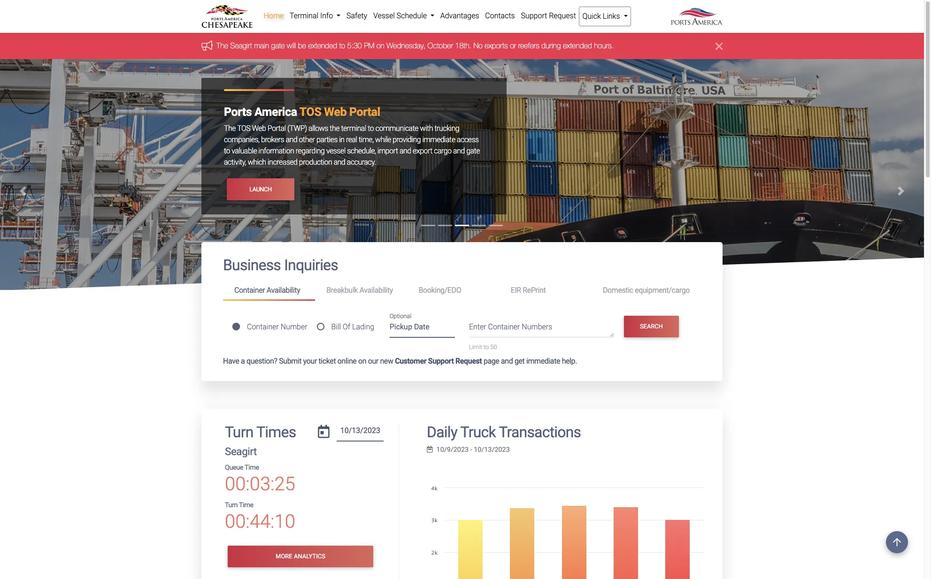 Task type: locate. For each thing, give the bounding box(es) containing it.
bullhorn image
[[201, 40, 217, 51]]

schedule,
[[347, 147, 376, 156]]

0 horizontal spatial extended
[[308, 42, 337, 50]]

2 availability from the left
[[360, 286, 393, 295]]

on
[[377, 42, 385, 50], [358, 357, 366, 366]]

the left "main"
[[217, 42, 228, 50]]

0 horizontal spatial tos
[[237, 124, 250, 133]]

0 horizontal spatial on
[[358, 357, 366, 366]]

0 horizontal spatial availability
[[267, 286, 300, 295]]

0 horizontal spatial portal
[[268, 124, 286, 133]]

advantages link
[[437, 7, 482, 25]]

transactions
[[499, 423, 581, 441]]

00:03:25
[[225, 473, 295, 496]]

in
[[339, 135, 345, 144]]

valuable
[[232, 147, 257, 156]]

extended right 'during'
[[563, 42, 592, 50]]

main content
[[194, 243, 730, 580]]

immediate right get
[[526, 357, 560, 366]]

web up brokers
[[252, 124, 266, 133]]

turn inside the turn time 00:44:10
[[225, 502, 238, 510]]

1 vertical spatial time
[[239, 502, 253, 510]]

1 vertical spatial tos
[[237, 124, 250, 133]]

contacts link
[[482, 7, 518, 25]]

booking/edo
[[419, 286, 461, 295]]

None text field
[[337, 423, 384, 442]]

1 horizontal spatial on
[[377, 42, 385, 50]]

time for 00:03:25
[[245, 464, 259, 472]]

schedule
[[397, 11, 427, 20]]

portal
[[349, 105, 380, 119], [268, 124, 286, 133]]

links
[[603, 12, 620, 21]]

1 horizontal spatial web
[[324, 105, 347, 119]]

times
[[256, 423, 296, 441]]

vessel schedule link
[[370, 7, 437, 25]]

communicate
[[376, 124, 419, 133]]

1 horizontal spatial support
[[521, 11, 547, 20]]

the
[[217, 42, 228, 50], [224, 124, 236, 133]]

1 availability from the left
[[267, 286, 300, 295]]

turn up queue
[[225, 423, 253, 441]]

increased
[[268, 158, 298, 167]]

the seagirt main gate will be extended to 5:30 pm on wednesday, october 18th.  no exports or reefers during extended hours. link
[[217, 42, 614, 50]]

tos up allows
[[300, 105, 321, 119]]

5:30
[[347, 42, 362, 50]]

the seagirt main gate will be extended to 5:30 pm on wednesday, october 18th.  no exports or reefers during extended hours. alert
[[0, 33, 924, 59]]

50
[[490, 344, 497, 351]]

1 horizontal spatial request
[[549, 11, 576, 20]]

submit
[[279, 357, 302, 366]]

no
[[474, 42, 483, 50]]

eir reprint
[[511, 286, 546, 295]]

0 horizontal spatial support
[[428, 357, 454, 366]]

0 vertical spatial time
[[245, 464, 259, 472]]

while
[[375, 135, 391, 144]]

turn for turn times
[[225, 423, 253, 441]]

container number
[[247, 323, 307, 331]]

0 horizontal spatial web
[[252, 124, 266, 133]]

0 vertical spatial on
[[377, 42, 385, 50]]

ticket
[[319, 357, 336, 366]]

to up activity,
[[224, 147, 230, 156]]

container down business
[[234, 286, 265, 295]]

0 horizontal spatial immediate
[[422, 135, 455, 144]]

the for the tos web portal (twp) allows the terminal to communicate with trucking companies,                         brokers and other parties in real time, while providing immediate access to valuable                         information regarding vessel schedule, import and export cargo and gate activity, which increased production and accuracy.
[[224, 124, 236, 133]]

new
[[380, 357, 393, 366]]

business
[[223, 257, 281, 274]]

1 vertical spatial web
[[252, 124, 266, 133]]

0 vertical spatial portal
[[349, 105, 380, 119]]

immediate up cargo
[[422, 135, 455, 144]]

request left quick
[[549, 11, 576, 20]]

time inside the turn time 00:44:10
[[239, 502, 253, 510]]

turn for turn time 00:44:10
[[225, 502, 238, 510]]

1 vertical spatial support
[[428, 357, 454, 366]]

domestic equipment/cargo
[[603, 286, 690, 295]]

main
[[254, 42, 269, 50]]

reefers
[[518, 42, 540, 50]]

availability right breakbulk
[[360, 286, 393, 295]]

1 turn from the top
[[225, 423, 253, 441]]

gate down access
[[466, 147, 480, 156]]

hours.
[[594, 42, 614, 50]]

terminal info link
[[287, 7, 344, 25]]

analytics
[[294, 553, 325, 561]]

0 vertical spatial immediate
[[422, 135, 455, 144]]

enter
[[469, 323, 486, 332]]

seagirt left "main"
[[230, 42, 252, 50]]

during
[[542, 42, 561, 50]]

the inside alert
[[217, 42, 228, 50]]

container left number in the bottom left of the page
[[247, 323, 279, 331]]

advantages
[[440, 11, 479, 20]]

web up the
[[324, 105, 347, 119]]

bill
[[331, 323, 341, 331]]

companies,
[[224, 135, 260, 144]]

0 horizontal spatial request
[[456, 357, 482, 366]]

and
[[286, 135, 297, 144], [400, 147, 411, 156], [453, 147, 465, 156], [334, 158, 345, 167], [501, 357, 513, 366]]

1 horizontal spatial tos
[[300, 105, 321, 119]]

support right customer
[[428, 357, 454, 366]]

2 turn from the top
[[225, 502, 238, 510]]

turn
[[225, 423, 253, 441], [225, 502, 238, 510]]

the tos web portal (twp) allows the terminal to communicate with trucking companies,                         brokers and other parties in real time, while providing immediate access to valuable                         information regarding vessel schedule, import and export cargo and gate activity, which increased production and accuracy.
[[224, 124, 480, 167]]

number
[[281, 323, 307, 331]]

contacts
[[485, 11, 515, 20]]

tos
[[300, 105, 321, 119], [237, 124, 250, 133]]

turn up the 00:44:10
[[225, 502, 238, 510]]

1 horizontal spatial gate
[[466, 147, 480, 156]]

information
[[259, 147, 294, 156]]

will
[[287, 42, 296, 50]]

0 vertical spatial support
[[521, 11, 547, 20]]

immediate inside the tos web portal (twp) allows the terminal to communicate with trucking companies,                         brokers and other parties in real time, while providing immediate access to valuable                         information regarding vessel schedule, import and export cargo and gate activity, which increased production and accuracy.
[[422, 135, 455, 144]]

ports america tos web portal
[[224, 105, 380, 119]]

real
[[346, 135, 357, 144]]

2 extended from the left
[[563, 42, 592, 50]]

0 vertical spatial request
[[549, 11, 576, 20]]

home link
[[261, 7, 287, 25]]

the
[[330, 124, 340, 133]]

daily truck transactions
[[427, 423, 581, 441]]

on left our
[[358, 357, 366, 366]]

1 horizontal spatial immediate
[[526, 357, 560, 366]]

more analytics
[[276, 553, 325, 561]]

portal up terminal
[[349, 105, 380, 119]]

1 vertical spatial gate
[[466, 147, 480, 156]]

to left 5:30
[[339, 42, 345, 50]]

the inside the tos web portal (twp) allows the terminal to communicate with trucking companies,                         brokers and other parties in real time, while providing immediate access to valuable                         information regarding vessel schedule, import and export cargo and gate activity, which increased production and accuracy.
[[224, 124, 236, 133]]

access
[[457, 135, 479, 144]]

support up reefers at the right top of page
[[521, 11, 547, 20]]

1 vertical spatial portal
[[268, 124, 286, 133]]

1 vertical spatial request
[[456, 357, 482, 366]]

1 horizontal spatial extended
[[563, 42, 592, 50]]

seagirt inside alert
[[230, 42, 252, 50]]

1 vertical spatial turn
[[225, 502, 238, 510]]

info
[[320, 11, 333, 20]]

the up companies,
[[224, 124, 236, 133]]

0 horizontal spatial gate
[[271, 42, 285, 50]]

1 horizontal spatial availability
[[360, 286, 393, 295]]

time up the 00:44:10
[[239, 502, 253, 510]]

time inside queue time 00:03:25
[[245, 464, 259, 472]]

0 vertical spatial turn
[[225, 423, 253, 441]]

launch link
[[227, 179, 294, 200]]

seagirt up queue
[[225, 446, 257, 458]]

question?
[[247, 357, 277, 366]]

close image
[[716, 41, 723, 52]]

customer
[[395, 357, 427, 366]]

availability down business inquiries
[[267, 286, 300, 295]]

1 vertical spatial the
[[224, 124, 236, 133]]

1 vertical spatial on
[[358, 357, 366, 366]]

10/9/2023 - 10/13/2023
[[437, 446, 510, 454]]

gate left will
[[271, 42, 285, 50]]

on right pm
[[377, 42, 385, 50]]

tos up companies,
[[237, 124, 250, 133]]

more
[[276, 553, 292, 561]]

0 vertical spatial the
[[217, 42, 228, 50]]

extended right be
[[308, 42, 337, 50]]

domestic
[[603, 286, 633, 295]]

web
[[324, 105, 347, 119], [252, 124, 266, 133]]

portal up brokers
[[268, 124, 286, 133]]

request down "limit"
[[456, 357, 482, 366]]

0 vertical spatial seagirt
[[230, 42, 252, 50]]

quick links link
[[579, 7, 631, 26]]

1 vertical spatial immediate
[[526, 357, 560, 366]]

Enter Container Numbers text field
[[469, 322, 614, 338]]

0 vertical spatial gate
[[271, 42, 285, 50]]

time right queue
[[245, 464, 259, 472]]

which
[[248, 158, 266, 167]]

10/13/2023
[[474, 446, 510, 454]]

0 vertical spatial web
[[324, 105, 347, 119]]

terminal
[[290, 11, 318, 20]]

the for the seagirt main gate will be extended to 5:30 pm on wednesday, october 18th.  no exports or reefers during extended hours.
[[217, 42, 228, 50]]

business inquiries
[[223, 257, 338, 274]]

search
[[640, 323, 663, 330]]

with
[[420, 124, 433, 133]]

cargo
[[434, 147, 452, 156]]



Task type: describe. For each thing, give the bounding box(es) containing it.
calendar week image
[[427, 447, 433, 453]]

lading
[[352, 323, 374, 331]]

and down providing
[[400, 147, 411, 156]]

your
[[303, 357, 317, 366]]

more analytics link
[[228, 546, 373, 568]]

customer support request link
[[395, 357, 482, 366]]

domestic equipment/cargo link
[[592, 282, 701, 299]]

our
[[368, 357, 379, 366]]

Optional text field
[[390, 320, 455, 338]]

limit
[[469, 344, 482, 351]]

activity,
[[224, 158, 246, 167]]

go to top image
[[886, 532, 908, 554]]

providing
[[393, 135, 421, 144]]

optional
[[390, 313, 412, 320]]

container availability
[[234, 286, 300, 295]]

equipment/cargo
[[635, 286, 690, 295]]

support request
[[521, 11, 576, 20]]

export
[[413, 147, 433, 156]]

numbers
[[522, 323, 552, 332]]

1 extended from the left
[[308, 42, 337, 50]]

and down vessel
[[334, 158, 345, 167]]

eir
[[511, 286, 521, 295]]

have a question? submit your ticket online on our new customer support request page and get immediate help.
[[223, 357, 577, 366]]

and left get
[[501, 357, 513, 366]]

pm
[[364, 42, 375, 50]]

18th.
[[455, 42, 472, 50]]

turn time 00:44:10
[[225, 502, 295, 533]]

quick
[[583, 12, 601, 21]]

calendar day image
[[318, 425, 330, 438]]

turn times
[[225, 423, 296, 441]]

1 vertical spatial seagirt
[[225, 446, 257, 458]]

vessel schedule
[[373, 11, 429, 20]]

safety link
[[344, 7, 370, 25]]

to inside alert
[[339, 42, 345, 50]]

queue
[[225, 464, 243, 472]]

allows
[[309, 124, 328, 133]]

(twp)
[[287, 124, 307, 133]]

queue time 00:03:25
[[225, 464, 295, 496]]

be
[[298, 42, 306, 50]]

gate inside the seagirt main gate will be extended to 5:30 pm on wednesday, october 18th.  no exports or reefers during extended hours. alert
[[271, 42, 285, 50]]

1 horizontal spatial portal
[[349, 105, 380, 119]]

availability for breakbulk availability
[[360, 286, 393, 295]]

on inside alert
[[377, 42, 385, 50]]

bill of lading
[[331, 323, 374, 331]]

or
[[510, 42, 516, 50]]

page
[[484, 357, 499, 366]]

of
[[343, 323, 350, 331]]

the seagirt main gate will be extended to 5:30 pm on wednesday, october 18th.  no exports or reefers during extended hours.
[[217, 42, 614, 50]]

import
[[378, 147, 398, 156]]

a
[[241, 357, 245, 366]]

tos inside the tos web portal (twp) allows the terminal to communicate with trucking companies,                         brokers and other parties in real time, while providing immediate access to valuable                         information regarding vessel schedule, import and export cargo and gate activity, which increased production and accuracy.
[[237, 124, 250, 133]]

to up time,
[[368, 124, 374, 133]]

limit to 50
[[469, 344, 497, 351]]

booking/edo link
[[407, 282, 500, 299]]

support request link
[[518, 7, 579, 25]]

vessel
[[373, 11, 395, 20]]

safety
[[347, 11, 367, 20]]

and down access
[[453, 147, 465, 156]]

container availability link
[[223, 282, 315, 301]]

container up 50
[[488, 323, 520, 332]]

and down the (twp)
[[286, 135, 297, 144]]

breakbulk availability link
[[315, 282, 407, 299]]

time for 00:44:10
[[239, 502, 253, 510]]

enter container numbers
[[469, 323, 552, 332]]

inquiries
[[284, 257, 338, 274]]

web inside the tos web portal (twp) allows the terminal to communicate with trucking companies,                         brokers and other parties in real time, while providing immediate access to valuable                         information regarding vessel schedule, import and export cargo and gate activity, which increased production and accuracy.
[[252, 124, 266, 133]]

to left 50
[[484, 344, 489, 351]]

reprint
[[523, 286, 546, 295]]

accuracy.
[[347, 158, 376, 167]]

portal inside the tos web portal (twp) allows the terminal to communicate with trucking companies,                         brokers and other parties in real time, while providing immediate access to valuable                         information regarding vessel schedule, import and export cargo and gate activity, which increased production and accuracy.
[[268, 124, 286, 133]]

help.
[[562, 357, 577, 366]]

breakbulk
[[327, 286, 358, 295]]

gate inside the tos web portal (twp) allows the terminal to communicate with trucking companies,                         brokers and other parties in real time, while providing immediate access to valuable                         information regarding vessel schedule, import and export cargo and gate activity, which increased production and accuracy.
[[466, 147, 480, 156]]

eir reprint link
[[500, 282, 592, 299]]

launch
[[249, 186, 272, 193]]

other
[[299, 135, 315, 144]]

00:44:10
[[225, 511, 295, 533]]

exports
[[485, 42, 508, 50]]

america
[[255, 105, 297, 119]]

trucking
[[435, 124, 459, 133]]

tos web portal image
[[0, 59, 924, 458]]

availability for container availability
[[267, 286, 300, 295]]

vessel
[[326, 147, 346, 156]]

regarding
[[296, 147, 325, 156]]

october
[[428, 42, 453, 50]]

online
[[338, 357, 357, 366]]

container for container availability
[[234, 286, 265, 295]]

terminal info
[[290, 11, 335, 20]]

0 vertical spatial tos
[[300, 105, 321, 119]]

10/9/2023
[[437, 446, 469, 454]]

main content containing 00:03:25
[[194, 243, 730, 580]]

container for container number
[[247, 323, 279, 331]]

ports
[[224, 105, 252, 119]]

production
[[299, 158, 332, 167]]

immediate inside main content
[[526, 357, 560, 366]]

request inside support request link
[[549, 11, 576, 20]]

quick links
[[583, 12, 622, 21]]



Task type: vqa. For each thing, say whether or not it's contained in the screenshot.
in
yes



